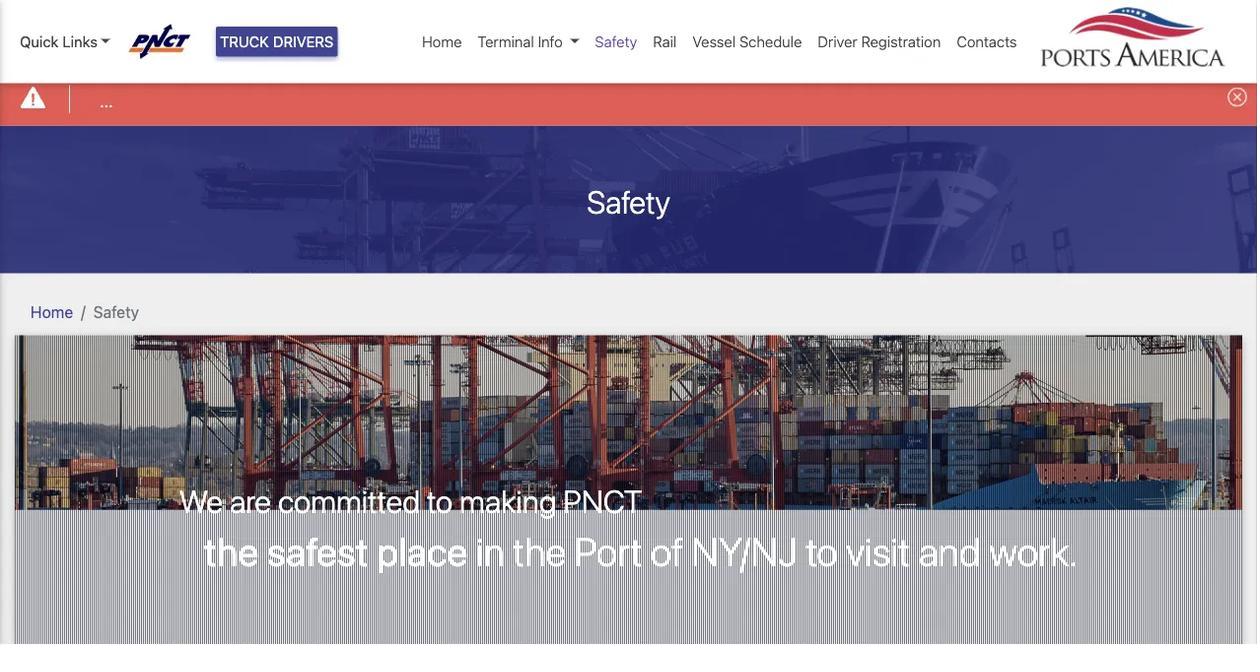 Task type: describe. For each thing, give the bounding box(es) containing it.
driver
[[818, 33, 858, 50]]

vessel schedule link
[[685, 23, 810, 61]]

pnct
[[563, 483, 642, 520]]

safety link
[[587, 23, 645, 61]]

0 vertical spatial to
[[427, 483, 453, 520]]

are
[[230, 483, 271, 520]]

rail
[[653, 33, 677, 50]]

vessel schedule
[[693, 33, 802, 50]]

making
[[460, 483, 557, 520]]

ny/nj
[[692, 529, 798, 575]]

...
[[100, 92, 113, 111]]

1 horizontal spatial home
[[422, 33, 462, 50]]

truck drivers link
[[216, 27, 338, 57]]

we are committed to making pnct the safest place in the port of ny/nj to visit and work.
[[179, 483, 1078, 575]]

... alert
[[0, 73, 1257, 126]]

1 vertical spatial safety
[[587, 183, 670, 221]]

1 vertical spatial home
[[31, 303, 73, 322]]

contacts
[[957, 33, 1017, 50]]

links
[[62, 33, 98, 50]]

contacts link
[[949, 23, 1025, 61]]

truck drivers
[[220, 33, 334, 50]]

safest
[[267, 529, 368, 575]]

1 the from the left
[[204, 529, 259, 575]]

schedule
[[740, 33, 802, 50]]

quick
[[20, 33, 59, 50]]

we
[[179, 483, 223, 520]]

visit
[[846, 529, 910, 575]]



Task type: locate. For each thing, give the bounding box(es) containing it.
1 horizontal spatial home link
[[414, 23, 470, 61]]

to
[[427, 483, 453, 520], [806, 529, 838, 575]]

0 vertical spatial home
[[422, 33, 462, 50]]

1 horizontal spatial to
[[806, 529, 838, 575]]

to left visit
[[806, 529, 838, 575]]

2 vertical spatial safety
[[93, 303, 139, 322]]

1 vertical spatial to
[[806, 529, 838, 575]]

quick links link
[[20, 31, 110, 53]]

rail link
[[645, 23, 685, 61]]

1 horizontal spatial the
[[513, 529, 566, 575]]

safety
[[595, 33, 637, 50], [587, 183, 670, 221], [93, 303, 139, 322]]

home
[[422, 33, 462, 50], [31, 303, 73, 322]]

the right in at the left bottom
[[513, 529, 566, 575]]

0 horizontal spatial to
[[427, 483, 453, 520]]

port
[[575, 529, 642, 575]]

0 horizontal spatial home
[[31, 303, 73, 322]]

0 vertical spatial home link
[[414, 23, 470, 61]]

home link
[[414, 23, 470, 61], [31, 303, 73, 322]]

in
[[476, 529, 505, 575]]

2 the from the left
[[513, 529, 566, 575]]

place
[[376, 529, 468, 575]]

terminal info link
[[470, 23, 587, 61]]

the
[[204, 529, 259, 575], [513, 529, 566, 575]]

drivers
[[273, 33, 334, 50]]

registration
[[861, 33, 941, 50]]

driver registration link
[[810, 23, 949, 61]]

0 horizontal spatial the
[[204, 529, 259, 575]]

terminal info
[[478, 33, 563, 50]]

the down are
[[204, 529, 259, 575]]

driver registration
[[818, 33, 941, 50]]

1 vertical spatial home link
[[31, 303, 73, 322]]

and
[[919, 529, 981, 575]]

work.
[[990, 529, 1078, 575]]

terminal
[[478, 33, 534, 50]]

truck
[[220, 33, 269, 50]]

... link
[[100, 89, 113, 113]]

of
[[651, 529, 683, 575]]

quick links
[[20, 33, 98, 50]]

vessel
[[693, 33, 736, 50]]

0 vertical spatial safety
[[595, 33, 637, 50]]

close image
[[1228, 87, 1248, 107]]

0 horizontal spatial home link
[[31, 303, 73, 322]]

to up place
[[427, 483, 453, 520]]

info
[[538, 33, 563, 50]]

committed
[[278, 483, 420, 520]]



Task type: vqa. For each thing, say whether or not it's contained in the screenshot.
Chief related to Markus Braun
no



